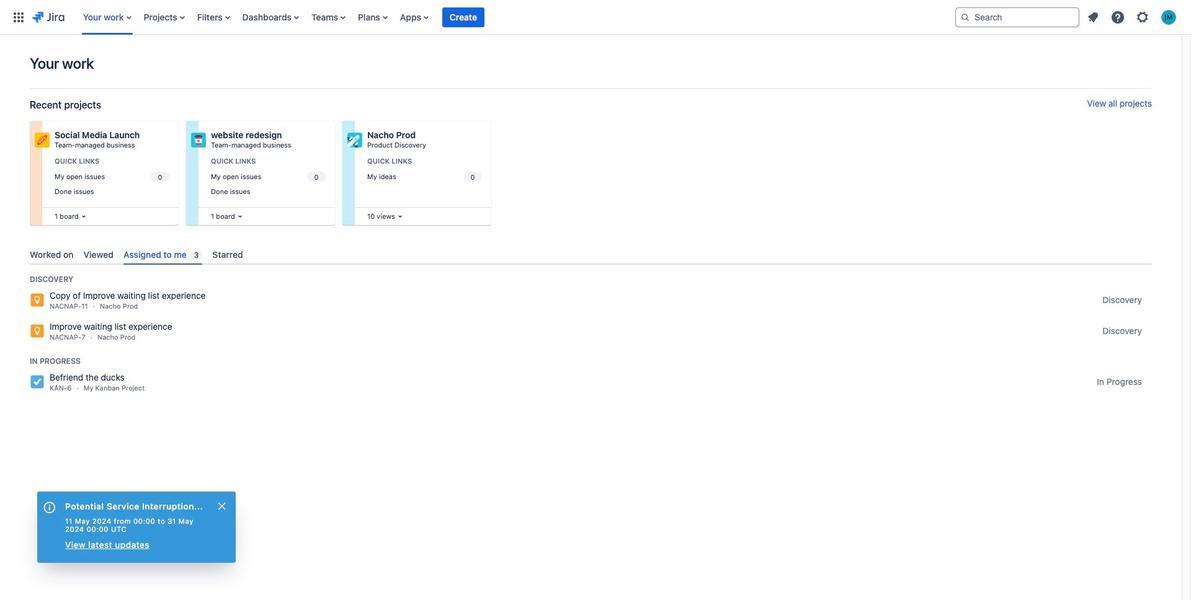 Task type: vqa. For each thing, say whether or not it's contained in the screenshot.
Remove
no



Task type: describe. For each thing, give the bounding box(es) containing it.
Search field
[[956, 7, 1080, 27]]

primary element
[[7, 0, 946, 34]]

help image
[[1111, 10, 1126, 25]]

settings image
[[1136, 10, 1151, 25]]



Task type: locate. For each thing, give the bounding box(es) containing it.
banner
[[0, 0, 1192, 35]]

your profile and settings image
[[1162, 10, 1177, 25]]

0 horizontal spatial board image
[[235, 212, 245, 222]]

list item
[[442, 0, 485, 34]]

list
[[77, 0, 946, 34], [1082, 6, 1184, 28]]

notifications image
[[1086, 10, 1101, 25]]

None search field
[[956, 7, 1080, 27]]

appswitcher icon image
[[11, 10, 26, 25]]

2 board image from the left
[[395, 212, 405, 222]]

board image
[[79, 212, 89, 222]]

board image
[[235, 212, 245, 222], [395, 212, 405, 222]]

1 horizontal spatial list
[[1082, 6, 1184, 28]]

jira image
[[32, 10, 64, 25], [32, 10, 64, 25]]

1 horizontal spatial board image
[[395, 212, 405, 222]]

search image
[[961, 12, 971, 22]]

0 horizontal spatial list
[[77, 0, 946, 34]]

1 board image from the left
[[235, 212, 245, 222]]

tab list
[[25, 245, 1153, 265]]



